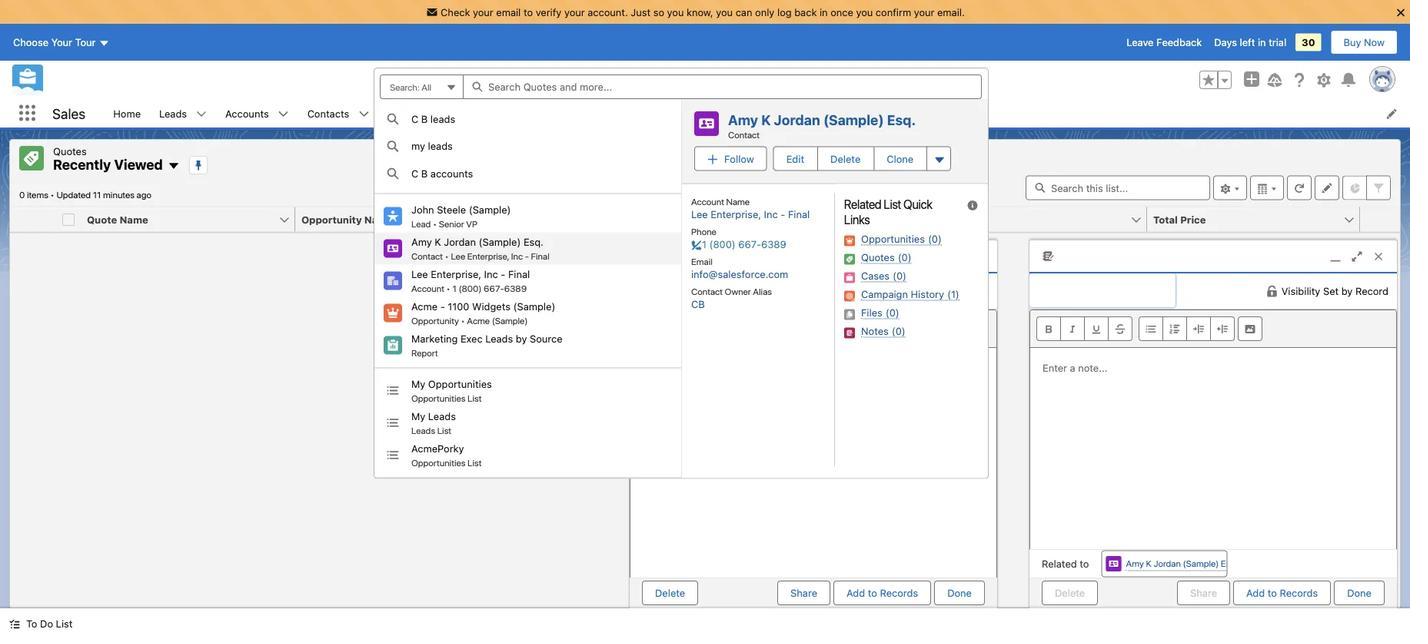 Task type: vqa. For each thing, say whether or not it's contained in the screenshot.


Task type: describe. For each thing, give the bounding box(es) containing it.
final inside lee enterprise, inc - final account • 1 (800) 667-6389
[[508, 268, 530, 280]]

follow button
[[694, 147, 767, 171]]

private
[[956, 286, 988, 297]]

- inside lee enterprise, inc - final account • 1 (800) 667-6389
[[501, 268, 506, 280]]

viewed
[[114, 156, 163, 173]]

tour
[[75, 37, 96, 48]]

confirm
[[876, 6, 911, 18]]

(0) for cases (0)
[[893, 270, 907, 282]]

name for opportunity
[[364, 214, 393, 225]]

(800)
[[459, 283, 482, 294]]

lee enterprise, inc - final option
[[375, 265, 681, 297]]

(0) for quotes (0)
[[898, 252, 912, 263]]

amy k jordan (sample) esq.
[[1126, 559, 1238, 570]]

lee inside lee enterprise, inc - final account • 1 (800) 667-6389
[[411, 268, 428, 280]]

leads inside leads link
[[159, 108, 187, 119]]

campaign history image
[[844, 291, 855, 302]]

c b leads option
[[375, 105, 681, 133]]

exec
[[461, 333, 483, 344]]

none text field inside dialog
[[1030, 274, 1176, 308]]

opportunities up my leads leads list
[[411, 393, 466, 404]]

delete status for visibility set by record
[[1042, 581, 1177, 606]]

Compose text text field
[[1031, 348, 1397, 550]]

delete status for private
[[642, 581, 778, 606]]

delete for private
[[655, 588, 685, 600]]

(sample) inside dialog
[[1183, 559, 1219, 570]]

add for visibility set by record
[[1247, 588, 1265, 600]]

text default image inside to do list button
[[9, 619, 20, 630]]

senior
[[439, 219, 464, 229]]

syncing element
[[508, 207, 731, 233]]

0 vertical spatial acme
[[411, 300, 438, 312]]

just
[[631, 6, 651, 18]]

1 horizontal spatial delete button
[[818, 147, 873, 170]]

total price button
[[1147, 207, 1344, 232]]

campaign
[[861, 289, 908, 300]]

text default image inside dialog
[[1266, 285, 1279, 298]]

text default image inside contacts list item
[[359, 109, 369, 120]]

recently viewed|quotes|list view element
[[9, 139, 1401, 609]]

1 horizontal spatial quotes image
[[844, 254, 855, 265]]

vp
[[466, 219, 478, 229]]

Search Recently Viewed list view. search field
[[1026, 176, 1210, 200]]

leads list item
[[150, 99, 216, 128]]

contact inside the email info@salesforce.com contact owner alias cb
[[691, 286, 723, 297]]

search... button
[[528, 68, 835, 92]]

1 horizontal spatial delete
[[831, 153, 861, 165]]

done for private
[[948, 588, 972, 600]]

• for amy
[[445, 251, 449, 262]]

verify
[[536, 6, 562, 18]]

text default image inside leads list item
[[196, 109, 207, 120]]

quick
[[904, 197, 933, 211]]

my opportunities option
[[375, 375, 681, 407]]

delete button for visibility set by record
[[1042, 581, 1098, 606]]

dashboards link
[[625, 99, 699, 128]]

leads link
[[150, 99, 196, 128]]

leads down 'my opportunities opportunities list'
[[428, 410, 456, 422]]

email
[[496, 6, 521, 18]]

lee enterprise, inc - final link
[[691, 209, 810, 220]]

text default image inside open sesame dialog
[[941, 285, 953, 298]]

by inside dialog
[[1342, 286, 1353, 297]]

0 vertical spatial leads
[[431, 113, 455, 125]]

recently
[[53, 156, 111, 173]]

enterprise, inside lee enterprise, inc - final account • 1 (800) 667-6389
[[431, 268, 481, 280]]

text default image inside c b accounts option
[[387, 167, 399, 180]]

format text element for visibility set by record
[[1037, 317, 1133, 342]]

list inside 'my opportunities opportunities list'
[[468, 393, 482, 404]]

acmeporky option
[[375, 440, 681, 472]]

opportunity name element
[[295, 207, 518, 233]]

• for acme
[[461, 315, 465, 326]]

dialog containing visibility set by record
[[1029, 240, 1398, 609]]

inc inside lee enterprise, inc - final account • 1 (800) 667-6389
[[484, 268, 498, 280]]

knock
[[707, 362, 737, 374]]

your
[[51, 37, 72, 48]]

buy
[[1344, 37, 1362, 48]]

accounts list item
[[216, 99, 298, 128]]

owner
[[725, 286, 751, 297]]

amy for amy k jordan (sample) esq. contact • lee enterprise, inc - final
[[411, 236, 432, 247]]

files
[[861, 307, 883, 319]]

b for leads
[[421, 113, 428, 125]]

acmeporky
[[411, 443, 464, 454]]

leave feedback
[[1127, 37, 1202, 48]]

lead
[[411, 219, 431, 229]]

text default image inside my leads option
[[387, 140, 399, 152]]

opportunities inside opportunities list item
[[388, 108, 452, 119]]

dashboards list item
[[625, 99, 719, 128]]

enterprise, inside amy k jordan (sample) esq. contact • lee enterprise, inc - final
[[467, 251, 509, 262]]

1 you from the left
[[667, 6, 684, 18]]

email
[[691, 256, 713, 267]]

list
[[715, 409, 728, 421]]

recently.
[[759, 394, 799, 406]]

files (0)
[[861, 307, 900, 319]]

once
[[831, 6, 854, 18]]

share
[[791, 588, 818, 600]]

0 horizontal spatial amy k jordan (sample) esq. link
[[728, 112, 916, 128]]

acmeporky opportunities list
[[411, 443, 482, 469]]

viewed
[[668, 394, 701, 406]]

text default image for my leads
[[387, 417, 399, 430]]

account name lee enterprise, inc - final
[[691, 196, 810, 220]]

knock knock
[[673, 362, 737, 374]]

c b accounts option
[[375, 160, 681, 187]]

opportunities inside acmeporky opportunities list
[[411, 458, 466, 469]]

- inside amy k jordan (sample) esq. contact • lee enterprise, inc - final
[[525, 251, 529, 262]]

expiration date element
[[721, 207, 944, 233]]

any
[[704, 394, 720, 406]]

total
[[1154, 214, 1178, 225]]

to inside open sesame dialog
[[868, 588, 877, 600]]

lee enterprise, inc - final account • 1 (800) 667-6389
[[411, 268, 530, 294]]

updated
[[56, 190, 91, 200]]

related list quick links
[[844, 197, 933, 227]]

(0) for opportunities (0)
[[928, 233, 942, 245]]

notes image
[[844, 328, 855, 339]]

my leads
[[411, 140, 453, 152]]

john
[[411, 204, 434, 215]]

suggestions list box
[[375, 105, 681, 479]]

quote
[[87, 214, 117, 225]]

2 your from the left
[[564, 6, 585, 18]]

to do list
[[26, 619, 73, 630]]

check
[[441, 6, 470, 18]]

0 horizontal spatial quotes image
[[19, 146, 44, 171]]

amy k jordan (sample) esq. link inside dialog
[[1126, 557, 1238, 572]]

1 vertical spatial acme
[[467, 315, 490, 326]]

check your email to verify your account. just so you know, you can only log back in once you confirm your email.
[[441, 6, 965, 18]]

buy now button
[[1331, 30, 1398, 55]]

status containing you haven't viewed any quotes recently.
[[611, 393, 799, 423]]

my leads option
[[375, 133, 681, 160]]

opportunities up quotes (0)
[[861, 233, 925, 245]]

choose your tour button
[[12, 30, 110, 55]]

text default image inside the accounts list item
[[278, 109, 289, 120]]

11
[[93, 190, 101, 200]]

records for visibility set by record
[[1280, 588, 1318, 600]]

quotes list item
[[794, 99, 866, 128]]

0 vertical spatial in
[[820, 6, 828, 18]]

leave
[[1127, 37, 1154, 48]]

total price
[[1154, 214, 1206, 225]]

to
[[26, 619, 37, 630]]

item number element
[[10, 207, 56, 233]]

days left in trial
[[1214, 37, 1287, 48]]

alias
[[753, 286, 772, 297]]

open sesame
[[664, 251, 726, 262]]

3 you from the left
[[856, 6, 873, 18]]

feedback
[[1157, 37, 1202, 48]]

quotes inside list item
[[803, 108, 837, 119]]

contact for amy k jordan (sample) esq. contact
[[728, 129, 760, 140]]

date
[[780, 214, 804, 225]]

- inside acme - 1100 widgets (sample) opportunity • acme (sample)
[[440, 300, 445, 312]]

expiration
[[728, 214, 778, 225]]

none search field inside recently viewed|quotes|list view element
[[1026, 176, 1210, 200]]

amy for amy k jordan (sample) esq.
[[1126, 559, 1144, 570]]

my opportunities opportunities list
[[411, 378, 492, 404]]

home link
[[104, 99, 150, 128]]

account image
[[384, 272, 402, 290]]

inc inside "account name lee enterprise, inc - final"
[[764, 209, 778, 220]]

k for amy k jordan (sample) esq. contact
[[761, 112, 771, 128]]

views.
[[731, 409, 760, 421]]

lee inside amy k jordan (sample) esq. contact • lee enterprise, inc - final
[[451, 251, 465, 262]]

total price element
[[1147, 207, 1370, 233]]

• inside john steele (sample) lead • senior vp
[[433, 219, 437, 229]]

subtotal element
[[934, 207, 1157, 233]]

accounts
[[431, 168, 473, 179]]

sesame
[[690, 251, 726, 262]]

amy k jordan (sample) esq. option
[[375, 233, 681, 265]]

record
[[1356, 286, 1389, 297]]

leads up acmeporky
[[411, 425, 435, 436]]

expiration date
[[728, 214, 804, 225]]

recently viewed
[[53, 156, 163, 173]]

notes
[[861, 326, 889, 337]]

0 horizontal spatial contact image
[[694, 112, 719, 136]]

6389
[[504, 283, 527, 294]]

knock
[[673, 362, 704, 374]]

list inside button
[[56, 619, 73, 630]]



Task type: locate. For each thing, give the bounding box(es) containing it.
2 vertical spatial jordan
[[1154, 559, 1181, 570]]

final up lee enterprise, inc - final option
[[531, 251, 550, 262]]

lee up phone
[[691, 209, 708, 220]]

k for amy k jordan (sample) esq. contact • lee enterprise, inc - final
[[435, 236, 441, 247]]

1 my from the top
[[411, 378, 425, 390]]

add to records
[[847, 588, 918, 600], [1247, 588, 1318, 600]]

delete status inside open sesame dialog
[[642, 581, 778, 606]]

delete button for private
[[642, 581, 698, 606]]

jordan inside dialog
[[1154, 559, 1181, 570]]

jordan for amy k jordan (sample) esq. contact
[[774, 112, 820, 128]]

can
[[736, 6, 752, 18]]

cases
[[861, 270, 890, 282]]

k for amy k jordan (sample) esq.
[[1146, 559, 1152, 570]]

opportunities down marketing exec leads by source report
[[428, 378, 492, 390]]

info@salesforce.com
[[691, 269, 788, 280]]

lee right account "image"
[[411, 268, 428, 280]]

toolbar for private
[[631, 311, 997, 348]]

contact image inside dialog
[[1106, 557, 1122, 572]]

format text element inside open sesame dialog
[[637, 317, 733, 342]]

opportunity left lead image
[[301, 214, 362, 225]]

amy inside dialog
[[1126, 559, 1144, 570]]

opportunity inside button
[[301, 214, 362, 225]]

2 horizontal spatial contact
[[728, 129, 760, 140]]

esq. for amy k jordan (sample) esq. contact • lee enterprise, inc - final
[[524, 236, 544, 247]]

0 horizontal spatial jordan
[[444, 236, 476, 247]]

lee up lee enterprise, inc - final account • 1 (800) 667-6389
[[451, 251, 465, 262]]

1 done button from the left
[[935, 581, 985, 606]]

info@salesforce.com link
[[691, 269, 788, 280]]

delete inside open sesame dialog
[[655, 588, 685, 600]]

1 vertical spatial enterprise,
[[467, 251, 509, 262]]

1 vertical spatial contact image
[[1106, 557, 1122, 572]]

dialog
[[1029, 240, 1398, 609]]

1 horizontal spatial name
[[364, 214, 393, 225]]

you haven't viewed any quotes recently. try switching list views.
[[611, 394, 799, 421]]

set
[[1323, 286, 1339, 297]]

2 vertical spatial amy
[[1126, 559, 1144, 570]]

0 vertical spatial amy k jordan (sample) esq. link
[[728, 112, 916, 128]]

0 vertical spatial text default image
[[387, 140, 399, 152]]

2 done from the left
[[1347, 588, 1372, 600]]

None search field
[[1026, 176, 1210, 200]]

1 vertical spatial by
[[516, 333, 527, 344]]

you right so
[[667, 6, 684, 18]]

recently viewed status
[[19, 190, 56, 200]]

b left accounts
[[421, 168, 428, 179]]

records inside dialog
[[1280, 588, 1318, 600]]

records inside open sesame dialog
[[880, 588, 918, 600]]

share button
[[778, 581, 831, 606]]

(1)
[[947, 289, 960, 300]]

1 horizontal spatial amy
[[728, 112, 758, 128]]

your left email
[[473, 6, 494, 18]]

opportunities (0)
[[861, 233, 942, 245]]

- right expiration on the right top of page
[[781, 209, 786, 220]]

text default image inside "my opportunities" 'option'
[[387, 385, 399, 397]]

(0) right notes
[[892, 326, 906, 337]]

account inside lee enterprise, inc - final account • 1 (800) 667-6389
[[411, 283, 444, 294]]

1 vertical spatial b
[[421, 168, 428, 179]]

2 vertical spatial k
[[1146, 559, 1152, 570]]

minutes
[[103, 190, 135, 200]]

3 text default image from the top
[[387, 417, 399, 430]]

final right expiration on the right top of page
[[788, 209, 810, 220]]

amy right related to
[[1126, 559, 1144, 570]]

quotes up edit button
[[803, 108, 837, 119]]

0 vertical spatial quotes image
[[19, 146, 44, 171]]

1 horizontal spatial toolbar
[[1031, 311, 1397, 348]]

amy k jordan (sample) esq. link
[[728, 112, 916, 128], [1126, 557, 1238, 572]]

1 horizontal spatial lee
[[451, 251, 465, 262]]

list left quick
[[884, 197, 901, 211]]

0 horizontal spatial delete button
[[642, 581, 698, 606]]

john steele (sample) lead • senior vp
[[411, 204, 511, 229]]

contact image
[[384, 240, 402, 258]]

2 horizontal spatial name
[[726, 196, 750, 207]]

• inside recently viewed|quotes|list view element
[[50, 190, 54, 200]]

sales
[[52, 105, 86, 122]]

1 horizontal spatial in
[[1258, 37, 1266, 48]]

my up acmeporky
[[411, 410, 425, 422]]

esq. inside amy k jordan (sample) esq. contact
[[887, 112, 916, 128]]

jordan inside amy k jordan (sample) esq. contact
[[774, 112, 820, 128]]

your right 'verify'
[[564, 6, 585, 18]]

trial
[[1269, 37, 1287, 48]]

text default image inside my leads option
[[387, 417, 399, 430]]

enterprise, up 1
[[431, 268, 481, 280]]

widgets
[[472, 300, 511, 312]]

2 my from the top
[[411, 410, 425, 422]]

1 horizontal spatial done
[[1347, 588, 1372, 600]]

marketing
[[411, 333, 458, 344]]

2 horizontal spatial your
[[914, 6, 935, 18]]

inc up 667-
[[484, 268, 498, 280]]

esq. inside amy k jordan (sample) esq. contact • lee enterprise, inc - final
[[524, 236, 544, 247]]

choose
[[13, 37, 49, 48]]

your left email. at the right
[[914, 6, 935, 18]]

2 text default image from the top
[[387, 385, 399, 397]]

enterprise, up lee enterprise, inc - final account • 1 (800) 667-6389
[[467, 251, 509, 262]]

0 vertical spatial k
[[761, 112, 771, 128]]

1 toolbar from the left
[[631, 311, 997, 348]]

2 you from the left
[[716, 6, 733, 18]]

acme - 1100 widgets (sample) opportunity • acme (sample)
[[411, 300, 555, 326]]

amy down lead
[[411, 236, 432, 247]]

• right lead
[[433, 219, 437, 229]]

2 vertical spatial text default image
[[387, 417, 399, 430]]

account left 1
[[411, 283, 444, 294]]

c
[[411, 113, 419, 125], [411, 168, 419, 179]]

my for my opportunities
[[411, 378, 425, 390]]

in right left
[[1258, 37, 1266, 48]]

- up 667-
[[501, 268, 506, 280]]

list item
[[561, 99, 625, 128]]

in right back
[[820, 6, 828, 18]]

done button
[[935, 581, 985, 606], [1334, 581, 1385, 606]]

done inside dialog
[[1347, 588, 1372, 600]]

related inside related list quick links
[[844, 197, 882, 211]]

quotes link
[[794, 99, 846, 128]]

amy inside amy k jordan (sample) esq. contact • lee enterprise, inc - final
[[411, 236, 432, 247]]

items
[[27, 190, 48, 200]]

• down senior
[[445, 251, 449, 262]]

1 horizontal spatial jordan
[[774, 112, 820, 128]]

reports list item
[[719, 99, 794, 128]]

log
[[777, 6, 792, 18]]

add for private
[[847, 588, 865, 600]]

my inside my leads leads list
[[411, 410, 425, 422]]

1 horizontal spatial by
[[1342, 286, 1353, 297]]

(sample) inside john steele (sample) lead • senior vp
[[469, 204, 511, 215]]

action image
[[1360, 207, 1400, 232]]

john steele (sample) option
[[375, 200, 681, 233]]

• left 1
[[446, 283, 451, 294]]

related inside dialog
[[1042, 559, 1077, 570]]

0 horizontal spatial opportunity
[[301, 214, 362, 225]]

text default image
[[387, 140, 399, 152], [387, 385, 399, 397], [387, 417, 399, 430]]

text default image right contacts
[[359, 109, 369, 120]]

b for accounts
[[421, 168, 428, 179]]

1 c from the top
[[411, 113, 419, 125]]

1 vertical spatial esq.
[[524, 236, 544, 247]]

1 horizontal spatial final
[[531, 251, 550, 262]]

amy for amy k jordan (sample) esq. contact
[[728, 112, 758, 128]]

cases image
[[844, 273, 855, 283]]

1 add to records button from the left
[[834, 581, 931, 606]]

click to dial disabled image
[[691, 239, 819, 250]]

list
[[104, 99, 1410, 128]]

text default image left c b leads
[[387, 113, 399, 125]]

0 horizontal spatial in
[[820, 6, 828, 18]]

opportunity image
[[384, 304, 402, 323]]

add to records inside open sesame dialog
[[847, 588, 918, 600]]

text default image right accounts
[[278, 109, 289, 120]]

days
[[1214, 37, 1237, 48]]

30
[[1302, 37, 1315, 48]]

2 horizontal spatial you
[[856, 6, 873, 18]]

contact image down search quotes and more... "search field"
[[694, 112, 719, 136]]

quotes
[[803, 108, 837, 119], [53, 145, 87, 157], [861, 252, 895, 263], [723, 394, 756, 406]]

list up acmeporky
[[437, 425, 452, 436]]

marketing exec leads by source report
[[411, 333, 563, 359]]

enterprise, up click to dial disabled image
[[711, 209, 761, 220]]

quotes image up cases image
[[844, 254, 855, 265]]

quotes image up items
[[19, 146, 44, 171]]

0 vertical spatial contact
[[728, 129, 760, 140]]

by inside marketing exec leads by source report
[[516, 333, 527, 344]]

0 horizontal spatial add
[[847, 588, 865, 600]]

leads up my leads
[[431, 113, 455, 125]]

1 vertical spatial leads
[[428, 140, 453, 152]]

in
[[820, 6, 828, 18], [1258, 37, 1266, 48]]

2 format text element from the left
[[1037, 317, 1133, 342]]

1 done from the left
[[948, 588, 972, 600]]

enterprise, inside "account name lee enterprise, inc - final"
[[711, 209, 761, 220]]

1 horizontal spatial related
[[1042, 559, 1077, 570]]

(sample) inside amy k jordan (sample) esq. contact • lee enterprise, inc - final
[[479, 236, 521, 247]]

delete status inside dialog
[[1042, 581, 1177, 606]]

add to records for private
[[847, 588, 918, 600]]

toolbar inside dialog
[[1031, 311, 1397, 348]]

text default image inside acmeporky option
[[387, 450, 399, 462]]

my leads option
[[375, 407, 681, 440]]

contact image
[[694, 112, 719, 136], [1106, 557, 1122, 572]]

steele
[[437, 204, 466, 215]]

1 add from the left
[[847, 588, 865, 600]]

k inside dialog
[[1146, 559, 1152, 570]]

2 vertical spatial final
[[508, 268, 530, 280]]

add inside open sesame dialog
[[847, 588, 865, 600]]

text default image for my opportunities
[[387, 385, 399, 397]]

opportunity up marketing
[[411, 315, 459, 326]]

esq. for amy k jordan (sample) esq.
[[1221, 559, 1238, 570]]

quotes inside you haven't viewed any quotes recently. try switching list views.
[[723, 394, 756, 406]]

reports link
[[719, 99, 774, 128]]

my down report
[[411, 378, 425, 390]]

opportunity name button
[[295, 207, 491, 232]]

2 b from the top
[[421, 168, 428, 179]]

667-
[[484, 283, 504, 294]]

1 add to records from the left
[[847, 588, 918, 600]]

2 toolbar from the left
[[1031, 311, 1397, 348]]

my inside 'my opportunities opportunities list'
[[411, 378, 425, 390]]

report image
[[384, 336, 402, 355]]

k inside amy k jordan (sample) esq. contact • lee enterprise, inc - final
[[435, 236, 441, 247]]

add to records for visibility set by record
[[1247, 588, 1318, 600]]

acme - 1100 widgets (sample) option
[[375, 297, 681, 330]]

inc up lee enterprise, inc - final option
[[511, 251, 523, 262]]

1 b from the top
[[421, 113, 428, 125]]

add to records inside dialog
[[1247, 588, 1318, 600]]

add to records button for private
[[834, 581, 931, 606]]

1 horizontal spatial done button
[[1334, 581, 1385, 606]]

list
[[884, 197, 901, 211], [468, 393, 482, 404], [437, 425, 452, 436], [468, 458, 482, 469], [56, 619, 73, 630]]

edit button
[[774, 147, 817, 170]]

email info@salesforce.com contact owner alias cb
[[691, 256, 788, 310]]

0 horizontal spatial amy
[[411, 236, 432, 247]]

acme right opportunity 'image'
[[411, 300, 438, 312]]

c for c b accounts
[[411, 168, 419, 179]]

1 vertical spatial amy
[[411, 236, 432, 247]]

0 vertical spatial my
[[411, 378, 425, 390]]

• inside acme - 1100 widgets (sample) opportunity • acme (sample)
[[461, 315, 465, 326]]

so
[[653, 6, 664, 18]]

cell inside recently viewed|quotes|list view element
[[56, 207, 81, 233]]

0 horizontal spatial add to records
[[847, 588, 918, 600]]

0 horizontal spatial inc
[[484, 268, 498, 280]]

marketing exec leads by source option
[[375, 330, 681, 362]]

2 horizontal spatial esq.
[[1221, 559, 1238, 570]]

opportunities up my
[[388, 108, 452, 119]]

opportunities image
[[844, 236, 855, 246]]

text default image left my leads leads list
[[387, 417, 399, 430]]

follow
[[724, 153, 754, 165]]

3 your from the left
[[914, 6, 935, 18]]

0 horizontal spatial add to records button
[[834, 581, 931, 606]]

status
[[611, 393, 799, 423]]

1 horizontal spatial acme
[[467, 315, 490, 326]]

- left 1100
[[440, 300, 445, 312]]

1 vertical spatial text default image
[[387, 385, 399, 397]]

1 horizontal spatial esq.
[[887, 112, 916, 128]]

k inside amy k jordan (sample) esq. contact
[[761, 112, 771, 128]]

2 vertical spatial inc
[[484, 268, 498, 280]]

c for c b leads
[[411, 113, 419, 125]]

1 horizontal spatial add to records
[[1247, 588, 1318, 600]]

format text element
[[637, 317, 733, 342], [1037, 317, 1133, 342]]

0 vertical spatial contact image
[[694, 112, 719, 136]]

email.
[[937, 6, 965, 18]]

0 vertical spatial account
[[691, 196, 724, 207]]

you right once
[[856, 6, 873, 18]]

you left can
[[716, 6, 733, 18]]

leads right my
[[428, 140, 453, 152]]

2 vertical spatial esq.
[[1221, 559, 1238, 570]]

jordan for amy k jordan (sample) esq. contact • lee enterprise, inc - final
[[444, 236, 476, 247]]

back
[[795, 6, 817, 18]]

1 vertical spatial related
[[1042, 559, 1077, 570]]

0 horizontal spatial done
[[948, 588, 972, 600]]

0 horizontal spatial related
[[844, 197, 882, 211]]

text default image inside c b leads option
[[387, 113, 399, 125]]

quotes image
[[19, 146, 44, 171], [844, 254, 855, 265]]

opportunities list item
[[379, 99, 481, 128]]

leave feedback link
[[1127, 37, 1202, 48]]

esq. inside dialog
[[1221, 559, 1238, 570]]

open sesame dialog
[[629, 240, 998, 618]]

0 vertical spatial esq.
[[887, 112, 916, 128]]

quotes up views.
[[723, 394, 756, 406]]

list inside acmeporky opportunities list
[[468, 458, 482, 469]]

opportunity name
[[301, 214, 393, 225]]

opportunity inside acme - 1100 widgets (sample) opportunity • acme (sample)
[[411, 315, 459, 326]]

text default image left the to
[[9, 619, 20, 630]]

name up lee enterprise, inc - final link
[[726, 196, 750, 207]]

(sample) inside amy k jordan (sample) esq. contact
[[824, 112, 884, 128]]

b up my
[[421, 113, 428, 125]]

name for quote
[[120, 214, 148, 225]]

1 records from the left
[[880, 588, 918, 600]]

contacts
[[307, 108, 349, 119]]

1 vertical spatial lee
[[451, 251, 465, 262]]

0 horizontal spatial k
[[435, 236, 441, 247]]

text default image left acmeporky
[[387, 450, 399, 462]]

2 add to records button from the left
[[1234, 581, 1331, 606]]

1 horizontal spatial delete status
[[1042, 581, 1177, 606]]

list down my leads option
[[468, 458, 482, 469]]

1
[[453, 283, 457, 294]]

(0) up campaign history (1)
[[893, 270, 907, 282]]

1 horizontal spatial add
[[1247, 588, 1265, 600]]

1 horizontal spatial format text element
[[1037, 317, 1133, 342]]

delete status
[[642, 581, 778, 606], [1042, 581, 1177, 606]]

list right do
[[56, 619, 73, 630]]

0 horizontal spatial acme
[[411, 300, 438, 312]]

• inside amy k jordan (sample) esq. contact • lee enterprise, inc - final
[[445, 251, 449, 262]]

contact inside amy k jordan (sample) esq. contact
[[728, 129, 760, 140]]

0 horizontal spatial by
[[516, 333, 527, 344]]

• right items
[[50, 190, 54, 200]]

esq. for amy k jordan (sample) esq. contact
[[887, 112, 916, 128]]

group
[[1200, 71, 1232, 89]]

2 horizontal spatial amy
[[1126, 559, 1144, 570]]

quote name button
[[81, 207, 278, 232]]

contact up cb
[[691, 286, 723, 297]]

• inside lee enterprise, inc - final account • 1 (800) 667-6389
[[446, 283, 451, 294]]

1 horizontal spatial you
[[716, 6, 733, 18]]

my for my leads
[[411, 410, 425, 422]]

text default image right viewed
[[167, 160, 180, 172]]

None text field
[[380, 75, 464, 99], [630, 274, 776, 308], [380, 75, 464, 99], [630, 274, 776, 308]]

text default image
[[196, 109, 207, 120], [278, 109, 289, 120], [359, 109, 369, 120], [387, 113, 399, 125], [167, 160, 180, 172], [387, 167, 399, 180], [941, 285, 953, 298], [1266, 285, 1279, 298], [387, 450, 399, 462], [9, 619, 20, 630]]

name up contact image
[[364, 214, 393, 225]]

format text element for private
[[637, 317, 733, 342]]

0 vertical spatial b
[[421, 113, 428, 125]]

1 horizontal spatial account
[[691, 196, 724, 207]]

text default image down "report" icon
[[387, 385, 399, 397]]

done button for visibility set by record
[[1334, 581, 1385, 606]]

leads right exec
[[485, 333, 513, 344]]

done button for private
[[935, 581, 985, 606]]

text default image left private
[[941, 285, 953, 298]]

done for visibility set by record
[[1347, 588, 1372, 600]]

0 vertical spatial c
[[411, 113, 419, 125]]

haven't
[[631, 394, 666, 406]]

0
[[19, 190, 25, 200]]

0 horizontal spatial done button
[[935, 581, 985, 606]]

contact down reports
[[728, 129, 760, 140]]

0 horizontal spatial you
[[667, 6, 684, 18]]

records for private
[[880, 588, 918, 600]]

• down 1100
[[461, 315, 465, 326]]

by
[[1342, 286, 1353, 297], [516, 333, 527, 344]]

2 horizontal spatial delete
[[1055, 588, 1085, 600]]

to
[[524, 6, 533, 18], [1080, 559, 1089, 570], [868, 588, 877, 600], [1268, 588, 1277, 600]]

left
[[1240, 37, 1255, 48]]

0 vertical spatial jordan
[[774, 112, 820, 128]]

• for lee
[[446, 283, 451, 294]]

delete
[[831, 153, 861, 165], [655, 588, 685, 600], [1055, 588, 1085, 600]]

phone
[[691, 226, 717, 237]]

None text field
[[1030, 274, 1176, 308]]

item number image
[[10, 207, 56, 232]]

add to records button for visibility set by record
[[1234, 581, 1331, 606]]

acme up exec
[[467, 315, 490, 326]]

text default image up lead image
[[387, 167, 399, 180]]

amy up follow
[[728, 112, 758, 128]]

list containing home
[[104, 99, 1410, 128]]

2 horizontal spatial inc
[[764, 209, 778, 220]]

- up lee enterprise, inc - final option
[[525, 251, 529, 262]]

report
[[411, 348, 438, 359]]

1 format text element from the left
[[637, 317, 733, 342]]

contacts list item
[[298, 99, 379, 128]]

2 delete status from the left
[[1042, 581, 1177, 606]]

1 vertical spatial opportunity
[[411, 315, 459, 326]]

lead image
[[384, 207, 402, 226]]

contact inside amy k jordan (sample) esq. contact • lee enterprise, inc - final
[[411, 251, 443, 262]]

0 vertical spatial amy
[[728, 112, 758, 128]]

text default image left accounts "link"
[[196, 109, 207, 120]]

1 vertical spatial account
[[411, 283, 444, 294]]

1 horizontal spatial amy k jordan (sample) esq. link
[[1126, 557, 1238, 572]]

account.
[[588, 6, 628, 18]]

buy now
[[1344, 37, 1385, 48]]

delete for visibility set by record
[[1055, 588, 1085, 600]]

name for account
[[726, 196, 750, 207]]

leads right home
[[159, 108, 187, 119]]

done inside open sesame dialog
[[948, 588, 972, 600]]

amy inside amy k jordan (sample) esq. contact
[[728, 112, 758, 128]]

opportunities down acmeporky
[[411, 458, 466, 469]]

list down marketing exec leads by source report
[[468, 393, 482, 404]]

contact image right related to
[[1106, 557, 1122, 572]]

quotes up cases
[[861, 252, 895, 263]]

1 horizontal spatial add to records button
[[1234, 581, 1331, 606]]

1 vertical spatial c
[[411, 168, 419, 179]]

links
[[844, 212, 870, 227]]

jordan inside amy k jordan (sample) esq. contact • lee enterprise, inc - final
[[444, 236, 476, 247]]

2 add from the left
[[1247, 588, 1265, 600]]

(0) down opportunities (0) in the right of the page
[[898, 252, 912, 263]]

related for related to
[[1042, 559, 1077, 570]]

1 vertical spatial amy k jordan (sample) esq. link
[[1126, 557, 1238, 572]]

related for related list quick links
[[844, 197, 882, 211]]

text default image left my
[[387, 140, 399, 152]]

do
[[40, 619, 53, 630]]

open
[[664, 251, 687, 262]]

1 horizontal spatial contact
[[691, 286, 723, 297]]

by right set
[[1342, 286, 1353, 297]]

1 vertical spatial final
[[531, 251, 550, 262]]

0 vertical spatial inc
[[764, 209, 778, 220]]

c down my
[[411, 168, 419, 179]]

related
[[844, 197, 882, 211], [1042, 559, 1077, 570]]

cell
[[56, 207, 81, 233]]

name inside "account name lee enterprise, inc - final"
[[726, 196, 750, 207]]

files image
[[844, 310, 855, 320]]

amy
[[728, 112, 758, 128], [411, 236, 432, 247], [1126, 559, 1144, 570]]

1 horizontal spatial k
[[761, 112, 771, 128]]

(0) down campaign at the top right of the page
[[886, 307, 900, 319]]

2 done button from the left
[[1334, 581, 1385, 606]]

you
[[667, 6, 684, 18], [716, 6, 733, 18], [856, 6, 873, 18]]

home
[[113, 108, 141, 119]]

(0) down quick
[[928, 233, 942, 245]]

add inside dialog
[[1247, 588, 1265, 600]]

now
[[1364, 37, 1385, 48]]

0 vertical spatial enterprise,
[[711, 209, 761, 220]]

Search Quotes and more... search field
[[463, 75, 982, 99]]

0 vertical spatial by
[[1342, 286, 1353, 297]]

reports
[[729, 108, 765, 119]]

0 items • updated 11 minutes ago
[[19, 190, 151, 200]]

toolbar
[[631, 311, 997, 348], [1031, 311, 1397, 348]]

1 vertical spatial inc
[[511, 251, 523, 262]]

1 text default image from the top
[[387, 140, 399, 152]]

2 c from the top
[[411, 168, 419, 179]]

list inside my leads leads list
[[437, 425, 452, 436]]

0 vertical spatial lee
[[691, 209, 708, 220]]

final inside amy k jordan (sample) esq. contact • lee enterprise, inc - final
[[531, 251, 550, 262]]

campaign history (1)
[[861, 289, 960, 300]]

contact down lead
[[411, 251, 443, 262]]

delete button inside dialog
[[1042, 581, 1098, 606]]

0 horizontal spatial delete
[[655, 588, 685, 600]]

jordan for amy k jordan (sample) esq.
[[1154, 559, 1181, 570]]

1 delete status from the left
[[642, 581, 778, 606]]

1 horizontal spatial inc
[[511, 251, 523, 262]]

by left source
[[516, 333, 527, 344]]

leads inside marketing exec leads by source report
[[485, 333, 513, 344]]

quotes down sales
[[53, 145, 87, 157]]

add
[[847, 588, 865, 600], [1247, 588, 1265, 600]]

action element
[[1360, 207, 1400, 233]]

contact for amy k jordan (sample) esq. contact • lee enterprise, inc - final
[[411, 251, 443, 262]]

lee inside "account name lee enterprise, inc - final"
[[691, 209, 708, 220]]

c up my
[[411, 113, 419, 125]]

account inside "account name lee enterprise, inc - final"
[[691, 196, 724, 207]]

account up phone
[[691, 196, 724, 207]]

(0) for files (0)
[[886, 307, 900, 319]]

Compose text text field
[[631, 348, 997, 578]]

(0) for notes (0)
[[892, 326, 906, 337]]

visibility set by record
[[1282, 286, 1389, 297]]

1 vertical spatial jordan
[[444, 236, 476, 247]]

try
[[650, 409, 665, 421]]

final up '6389'
[[508, 268, 530, 280]]

format body element
[[1139, 317, 1235, 342]]

leads
[[431, 113, 455, 125], [428, 140, 453, 152]]

2 add to records from the left
[[1247, 588, 1318, 600]]

2 records from the left
[[1280, 588, 1318, 600]]

1 vertical spatial contact
[[411, 251, 443, 262]]

delete inside dialog
[[1055, 588, 1085, 600]]

- inside "account name lee enterprise, inc - final"
[[781, 209, 786, 220]]

toolbar for visibility set by record
[[1031, 311, 1397, 348]]

0 horizontal spatial your
[[473, 6, 494, 18]]

final inside "account name lee enterprise, inc - final"
[[788, 209, 810, 220]]

1 your from the left
[[473, 6, 494, 18]]

quote name element
[[81, 207, 305, 233]]

toolbar inside open sesame dialog
[[631, 311, 997, 348]]

text default image left visibility
[[1266, 285, 1279, 298]]

expiration date button
[[721, 207, 917, 232]]

0 horizontal spatial esq.
[[524, 236, 544, 247]]

0 horizontal spatial account
[[411, 283, 444, 294]]

delete button
[[818, 147, 873, 170], [642, 581, 698, 606], [1042, 581, 1098, 606]]

1100
[[448, 300, 469, 312]]

cb
[[691, 299, 705, 310]]

inc inside amy k jordan (sample) esq. contact • lee enterprise, inc - final
[[511, 251, 523, 262]]

0 horizontal spatial delete status
[[642, 581, 778, 606]]

cases (0)
[[861, 270, 907, 282]]

inc left date
[[764, 209, 778, 220]]

ago
[[137, 190, 151, 200]]

name down the ago
[[120, 214, 148, 225]]

list inside related list quick links
[[884, 197, 901, 211]]



